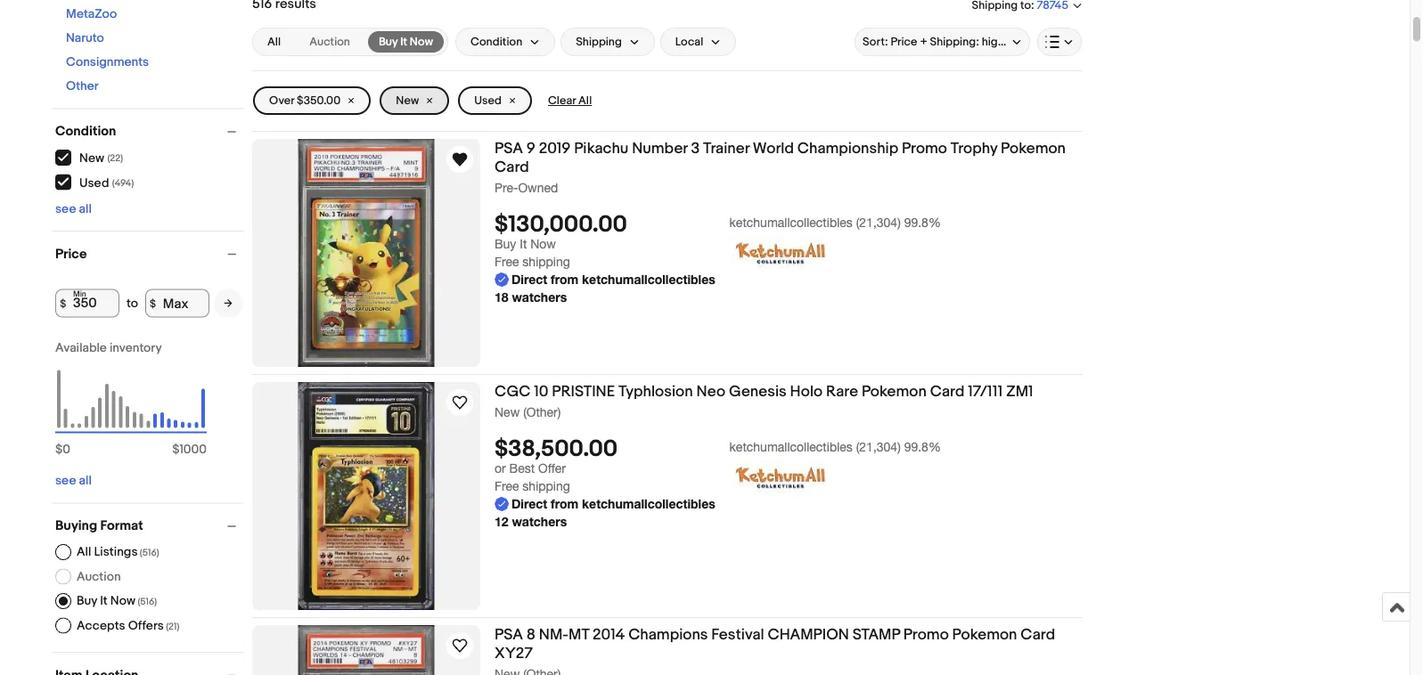 Task type: vqa. For each thing, say whether or not it's contained in the screenshot.
top Direct
yes



Task type: describe. For each thing, give the bounding box(es) containing it.
see all for condition
[[55, 202, 92, 217]]

psa 9 2019 pikachu number 3 trainer world championship promo trophy pokemon card image
[[298, 139, 435, 367]]

psa 9 2019 pikachu number 3 trainer world championship promo trophy pokemon card link
[[495, 139, 1082, 180]]

(516) inside the buy it now (516)
[[138, 597, 157, 608]]

(22)
[[107, 153, 123, 165]]

metazoo link
[[66, 7, 117, 22]]

new for new
[[396, 94, 419, 108]]

consignments
[[66, 55, 149, 70]]

$130,000.00
[[495, 211, 628, 239]]

graph of available inventory between $350.0 and $1000+ image
[[55, 341, 207, 467]]

$ right to
[[150, 297, 156, 310]]

99.8% for $38,500.00
[[905, 440, 941, 454]]

visit ketchumallcollectibles ebay store! image for $38,500.00
[[730, 460, 832, 496]]

naruto
[[66, 31, 104, 46]]

shipping:
[[930, 35, 980, 49]]

0 horizontal spatial price
[[55, 246, 87, 262]]

all inside 'clear all' link
[[579, 94, 592, 108]]

all listings (516)
[[77, 545, 159, 560]]

clear
[[548, 94, 576, 108]]

ketchumallcollectibles inside free shipping direct from ketchumallcollectibles 12 watchers
[[582, 497, 716, 512]]

best
[[510, 462, 535, 476]]

see for price
[[55, 474, 76, 489]]

0 vertical spatial condition
[[471, 35, 523, 49]]

pikachu
[[574, 139, 629, 158]]

all link
[[257, 31, 292, 53]]

card inside psa 9 2019 pikachu number 3 trainer world championship promo trophy pokemon card pre-owned
[[495, 158, 529, 177]]

psa 9 2019 pikachu number 3 trainer world championship promo trophy pokemon card pre-owned
[[495, 139, 1066, 195]]

holo
[[791, 383, 823, 401]]

direct from ketchumallcollectibles text field for $130,000.00
[[495, 271, 716, 289]]

other link
[[66, 79, 99, 94]]

see all button for price
[[55, 474, 92, 489]]

sort: price + shipping: highest first
[[863, 35, 1044, 49]]

(21,304) for $130,000.00
[[857, 215, 901, 230]]

used for used
[[474, 94, 502, 108]]

8
[[527, 626, 536, 645]]

promo for trophy
[[902, 139, 948, 158]]

direct for $130,000.00
[[512, 273, 548, 287]]

mt
[[569, 626, 590, 645]]

zm1
[[1007, 383, 1034, 401]]

card inside cgc 10 pristine typhlosion neo genesis holo rare pokemon card 17/111 zm1 new (other)
[[931, 383, 965, 401]]

pokemon inside psa 8 nm-mt 2014 champions festival champion stamp promo pokemon card xy27
[[953, 626, 1018, 645]]

it for buy it now (516)
[[100, 594, 108, 609]]

psa 8 nm-mt 2014 champions festival champion stamp promo pokemon card xy27
[[495, 626, 1056, 663]]

2014
[[593, 626, 625, 645]]

clear all link
[[541, 86, 599, 115]]

1 horizontal spatial condition button
[[456, 28, 556, 56]]

over $350.00
[[269, 94, 341, 108]]

owned
[[518, 180, 558, 195]]

cgc
[[495, 383, 531, 401]]

sort: price + shipping: highest first button
[[855, 28, 1044, 56]]

trophy
[[951, 139, 998, 158]]

$350.00
[[297, 94, 341, 108]]

9
[[527, 139, 536, 158]]

free for $38,500.00
[[495, 479, 519, 494]]

now for buy it now (516)
[[110, 594, 136, 609]]

from for $38,500.00
[[551, 497, 579, 512]]

you are watching this item, click to unwatch image
[[449, 149, 471, 170]]

trainer
[[704, 139, 750, 158]]

see all for price
[[55, 474, 92, 489]]

buy for buy it now (516)
[[77, 594, 97, 609]]

accepts
[[77, 619, 125, 634]]

direct for $38,500.00
[[512, 497, 548, 512]]

1 vertical spatial auction
[[77, 570, 121, 585]]

99.8% for $130,000.00
[[905, 215, 941, 230]]

world
[[753, 139, 794, 158]]

visit ketchumallcollectibles ebay store! image for $130,000.00
[[730, 236, 832, 271]]

consignments link
[[66, 55, 149, 70]]

accepts offers (21)
[[77, 619, 179, 634]]

sort:
[[863, 35, 889, 49]]

(21)
[[166, 621, 179, 633]]

psa 9 2019 pikachu number 3 trainer world championship promo trophy pokemon card heading
[[495, 139, 1066, 177]]

buying format
[[55, 518, 143, 535]]

price button
[[55, 246, 244, 262]]

cgc 10 pristine typhlosion neo genesis holo rare pokemon card 17/111 zm1 heading
[[495, 383, 1034, 401]]

$ 0
[[55, 443, 70, 458]]

cgc 10 pristine typhlosion neo genesis holo rare pokemon card 17/111 zm1 link
[[495, 383, 1082, 404]]

ketchumallcollectibles (21,304) 99.8% buy it now
[[495, 215, 941, 252]]

nm-
[[539, 626, 569, 645]]

pokemon inside cgc 10 pristine typhlosion neo genesis holo rare pokemon card 17/111 zm1 new (other)
[[862, 383, 927, 401]]

festival
[[712, 626, 765, 645]]

buy inside ketchumallcollectibles (21,304) 99.8% buy it now
[[495, 237, 517, 252]]

10
[[534, 383, 549, 401]]

buy it now
[[379, 35, 433, 49]]

pristine
[[552, 383, 615, 401]]

buy it now link
[[368, 31, 444, 53]]

available inventory
[[55, 341, 162, 356]]

it for buy it now
[[400, 35, 407, 49]]

(21,304) for $38,500.00
[[857, 440, 901, 454]]

psa 8 nm-mt 2014 champions festival champion stamp promo pokemon card xy27 heading
[[495, 626, 1056, 663]]

naruto link
[[66, 31, 104, 46]]

metazoo
[[66, 7, 117, 22]]

shipping button
[[561, 28, 655, 56]]

1000
[[180, 443, 207, 458]]

neo
[[697, 383, 726, 401]]

typhlosion
[[619, 383, 693, 401]]

watchers for $38,500.00
[[512, 515, 567, 530]]

offer
[[539, 462, 566, 476]]

free shipping direct from ketchumallcollectibles 18 watchers
[[495, 255, 716, 305]]

price inside dropdown button
[[891, 35, 918, 49]]

card inside psa 8 nm-mt 2014 champions festival champion stamp promo pokemon card xy27
[[1021, 626, 1056, 645]]

cgc 10 pristine typhlosion neo genesis holo rare pokemon card 17/111 zm1 image
[[298, 383, 435, 611]]

champions
[[629, 626, 708, 645]]

shipping for $38,500.00
[[523, 479, 570, 494]]

now for buy it now
[[410, 35, 433, 49]]

highest
[[982, 35, 1021, 49]]

number
[[632, 139, 688, 158]]

see for condition
[[55, 202, 76, 217]]

 (516) Items text field
[[138, 548, 159, 559]]

ketchumallcollectibles inside free shipping direct from ketchumallcollectibles 18 watchers
[[582, 273, 716, 287]]



Task type: locate. For each thing, give the bounding box(es) containing it.
0 horizontal spatial used
[[79, 176, 109, 191]]

buy it now (516)
[[77, 594, 157, 609]]

0 horizontal spatial condition
[[55, 123, 116, 140]]

2019
[[539, 139, 571, 158]]

from down $130,000.00 at left top
[[551, 273, 579, 287]]

ketchumallcollectibles
[[730, 215, 853, 230], [582, 273, 716, 287], [730, 440, 853, 454], [582, 497, 716, 512]]

1 vertical spatial condition button
[[55, 123, 244, 140]]

2 vertical spatial buy
[[77, 594, 97, 609]]

direct
[[512, 273, 548, 287], [512, 497, 548, 512]]

visit ketchumallcollectibles ebay store! image
[[730, 236, 832, 271], [730, 460, 832, 496]]

shipping inside free shipping direct from ketchumallcollectibles 12 watchers
[[523, 479, 570, 494]]

1 horizontal spatial buy
[[379, 35, 398, 49]]

format
[[100, 518, 143, 535]]

used for used (494)
[[79, 176, 109, 191]]

see all down used (494)
[[55, 202, 92, 217]]

from
[[551, 273, 579, 287], [551, 497, 579, 512]]

ketchumallcollectibles inside ketchumallcollectibles (21,304) 99.8% or best offer
[[730, 440, 853, 454]]

it inside buy it now selected text field
[[400, 35, 407, 49]]

2 horizontal spatial card
[[1021, 626, 1056, 645]]

17/111
[[969, 383, 1003, 401]]

1 vertical spatial buy
[[495, 237, 517, 252]]

1 direct from ketchumallcollectibles text field from the top
[[495, 271, 716, 289]]

watchers for $130,000.00
[[512, 290, 567, 305]]

new left (22)
[[79, 151, 104, 166]]

2 horizontal spatial now
[[531, 237, 556, 252]]

watchers inside free shipping direct from ketchumallcollectibles 12 watchers
[[512, 515, 567, 530]]

$ up buying format 'dropdown button'
[[172, 443, 180, 458]]

promo
[[902, 139, 948, 158], [904, 626, 949, 645]]

see all button for condition
[[55, 202, 92, 217]]

new down buy it now selected text field
[[396, 94, 419, 108]]

all for price
[[79, 474, 92, 489]]

condition button up (22)
[[55, 123, 244, 140]]

listing options selector. list view selected. image
[[1046, 35, 1074, 49]]

(21,304)
[[857, 215, 901, 230], [857, 440, 901, 454]]

1 shipping from the top
[[523, 255, 570, 269]]

over
[[269, 94, 294, 108]]

ketchumallcollectibles down psa 9 2019 pikachu number 3 trainer world championship promo trophy pokemon card pre-owned
[[730, 215, 853, 230]]

1 direct from the top
[[512, 273, 548, 287]]

2 horizontal spatial it
[[520, 237, 527, 252]]

Buy It Now selected text field
[[379, 34, 433, 50]]

used link
[[458, 86, 532, 115]]

1 vertical spatial card
[[931, 383, 965, 401]]

condition button
[[456, 28, 556, 56], [55, 123, 244, 140]]

now up new link
[[410, 35, 433, 49]]

1 vertical spatial direct from ketchumallcollectibles text field
[[495, 496, 716, 514]]

watch cgc 10 pristine typhlosion neo genesis holo rare pokemon card 17/111 zm1 image
[[449, 392, 471, 414]]

auction inside auction link
[[310, 35, 350, 49]]

1 horizontal spatial all
[[267, 35, 281, 49]]

now down owned at the top left of page
[[531, 237, 556, 252]]

0 vertical spatial see all button
[[55, 202, 92, 217]]

new for new (22)
[[79, 151, 104, 166]]

1 vertical spatial now
[[531, 237, 556, 252]]

now inside ketchumallcollectibles (21,304) 99.8% buy it now
[[531, 237, 556, 252]]

1 vertical spatial free
[[495, 479, 519, 494]]

visit ketchumallcollectibles ebay store! image down psa 9 2019 pikachu number 3 trainer world championship promo trophy pokemon card pre-owned
[[730, 236, 832, 271]]

ketchumallcollectibles down ketchumallcollectibles (21,304) 99.8% or best offer
[[582, 497, 716, 512]]

2 shipping from the top
[[523, 479, 570, 494]]

all inside "link"
[[267, 35, 281, 49]]

ketchumallcollectibles (21,304) 99.8% or best offer
[[495, 440, 941, 476]]

2 (21,304) from the top
[[857, 440, 901, 454]]

0 vertical spatial pokemon
[[1001, 139, 1066, 158]]

1 vertical spatial 99.8%
[[905, 440, 941, 454]]

0 vertical spatial free
[[495, 255, 519, 269]]

from inside free shipping direct from ketchumallcollectibles 12 watchers
[[551, 497, 579, 512]]

from down offer
[[551, 497, 579, 512]]

2 see all button from the top
[[55, 474, 92, 489]]

rare
[[827, 383, 859, 401]]

to
[[127, 296, 138, 311]]

2 all from the top
[[79, 474, 92, 489]]

1 vertical spatial (21,304)
[[857, 440, 901, 454]]

local
[[676, 35, 704, 49]]

1 psa from the top
[[495, 139, 523, 158]]

0 vertical spatial direct from ketchumallcollectibles text field
[[495, 271, 716, 289]]

condition up used link
[[471, 35, 523, 49]]

see all down 0
[[55, 474, 92, 489]]

all
[[79, 202, 92, 217], [79, 474, 92, 489]]

2 vertical spatial now
[[110, 594, 136, 609]]

1 vertical spatial price
[[55, 246, 87, 262]]

Minimum value $350 text field
[[55, 289, 119, 318]]

auction link
[[299, 31, 361, 53]]

buy for buy it now
[[379, 35, 398, 49]]

psa 8 nm-mt 2014 champions festival champion stamp promo pokemon card xy27 image
[[298, 626, 435, 676]]

shipping for $130,000.00
[[523, 255, 570, 269]]

ketchumallcollectibles down ketchumallcollectibles (21,304) 99.8% buy it now
[[582, 273, 716, 287]]

2 direct from ketchumallcollectibles text field from the top
[[495, 496, 716, 514]]

cgc 10 pristine typhlosion neo genesis holo rare pokemon card 17/111 zm1 new (other)
[[495, 383, 1034, 420]]

$ up the available
[[60, 297, 66, 310]]

1 horizontal spatial now
[[410, 35, 433, 49]]

direct down $130,000.00 at left top
[[512, 273, 548, 287]]

Direct from ketchumallcollectibles text field
[[495, 271, 716, 289], [495, 496, 716, 514]]

all right clear
[[579, 94, 592, 108]]

1 vertical spatial (516)
[[138, 597, 157, 608]]

2 vertical spatial it
[[100, 594, 108, 609]]

(other)
[[524, 405, 561, 420]]

psa left 9
[[495, 139, 523, 158]]

promo for pokemon
[[904, 626, 949, 645]]

price left +
[[891, 35, 918, 49]]

2 see from the top
[[55, 474, 76, 489]]

auction down listings
[[77, 570, 121, 585]]

free up the '18'
[[495, 255, 519, 269]]

1 horizontal spatial auction
[[310, 35, 350, 49]]

2 psa from the top
[[495, 626, 523, 645]]

2 visit ketchumallcollectibles ebay store! image from the top
[[730, 460, 832, 496]]

0 vertical spatial visit ketchumallcollectibles ebay store! image
[[730, 236, 832, 271]]

0 vertical spatial new
[[396, 94, 419, 108]]

1 vertical spatial pokemon
[[862, 383, 927, 401]]

watch psa 8 nm-mt 2014 champions festival champion stamp promo pokemon card xy27 image
[[449, 636, 471, 657]]

0 vertical spatial it
[[400, 35, 407, 49]]

0 vertical spatial now
[[410, 35, 433, 49]]

1 vertical spatial see all
[[55, 474, 92, 489]]

all down buying
[[77, 545, 91, 560]]

available
[[55, 341, 107, 356]]

1 horizontal spatial condition
[[471, 35, 523, 49]]

1 horizontal spatial it
[[400, 35, 407, 49]]

(21,304) inside ketchumallcollectibles (21,304) 99.8% or best offer
[[857, 440, 901, 454]]

it
[[400, 35, 407, 49], [520, 237, 527, 252], [100, 594, 108, 609]]

0 vertical spatial watchers
[[512, 290, 567, 305]]

3
[[691, 139, 700, 158]]

from for $130,000.00
[[551, 273, 579, 287]]

free inside free shipping direct from ketchumallcollectibles 18 watchers
[[495, 255, 519, 269]]

used
[[474, 94, 502, 108], [79, 176, 109, 191]]

0 horizontal spatial buy
[[77, 594, 97, 609]]

1 vertical spatial direct
[[512, 497, 548, 512]]

1 vertical spatial all
[[579, 94, 592, 108]]

0 vertical spatial shipping
[[523, 255, 570, 269]]

2 direct from the top
[[512, 497, 548, 512]]

0 vertical spatial psa
[[495, 139, 523, 158]]

2 horizontal spatial buy
[[495, 237, 517, 252]]

ketchumallcollectibles inside ketchumallcollectibles (21,304) 99.8% buy it now
[[730, 215, 853, 230]]

condition up new (22)
[[55, 123, 116, 140]]

1 vertical spatial promo
[[904, 626, 949, 645]]

genesis
[[729, 383, 787, 401]]

buy up the '18'
[[495, 237, 517, 252]]

auction right 'all' "link"
[[310, 35, 350, 49]]

(516) down buying format 'dropdown button'
[[140, 548, 159, 559]]

0 horizontal spatial condition button
[[55, 123, 244, 140]]

direct down best
[[512, 497, 548, 512]]

it down owned at the top left of page
[[520, 237, 527, 252]]

all for all listings (516)
[[77, 545, 91, 560]]

now inside text field
[[410, 35, 433, 49]]

direct from ketchumallcollectibles text field for $38,500.00
[[495, 496, 716, 514]]

shipping down $130,000.00 at left top
[[523, 255, 570, 269]]

psa for psa 8 nm-mt 2014 champions festival champion stamp promo pokemon card xy27
[[495, 626, 523, 645]]

listings
[[94, 545, 138, 560]]

or
[[495, 462, 506, 476]]

0 vertical spatial see all
[[55, 202, 92, 217]]

0 vertical spatial (21,304)
[[857, 215, 901, 230]]

xy27
[[495, 645, 533, 663]]

0 horizontal spatial card
[[495, 158, 529, 177]]

offers
[[128, 619, 164, 634]]

+
[[921, 35, 928, 49]]

all left auction link
[[267, 35, 281, 49]]

now
[[410, 35, 433, 49], [531, 237, 556, 252], [110, 594, 136, 609]]

buying
[[55, 518, 97, 535]]

new down cgc
[[495, 405, 520, 420]]

condition
[[471, 35, 523, 49], [55, 123, 116, 140]]

buy inside text field
[[379, 35, 398, 49]]

buying format button
[[55, 518, 244, 535]]

(494)
[[112, 177, 134, 189]]

$ 1000
[[172, 443, 207, 458]]

1 visit ketchumallcollectibles ebay store! image from the top
[[730, 236, 832, 271]]

shipping
[[576, 35, 622, 49]]

0 vertical spatial (516)
[[140, 548, 159, 559]]

1 free from the top
[[495, 255, 519, 269]]

0 vertical spatial price
[[891, 35, 918, 49]]

0 vertical spatial 99.8%
[[905, 215, 941, 230]]

0 vertical spatial from
[[551, 273, 579, 287]]

1 vertical spatial psa
[[495, 626, 523, 645]]

direct inside free shipping direct from ketchumallcollectibles 12 watchers
[[512, 497, 548, 512]]

1 see all button from the top
[[55, 202, 92, 217]]

1 horizontal spatial price
[[891, 35, 918, 49]]

psa inside psa 9 2019 pikachu number 3 trainer world championship promo trophy pokemon card pre-owned
[[495, 139, 523, 158]]

from inside free shipping direct from ketchumallcollectibles 18 watchers
[[551, 273, 579, 287]]

all for condition
[[79, 202, 92, 217]]

0 horizontal spatial auction
[[77, 570, 121, 585]]

Maximum Value in $ text field
[[145, 289, 209, 318]]

over $350.00 link
[[253, 86, 371, 115]]

buy up the accepts
[[77, 594, 97, 609]]

it inside ketchumallcollectibles (21,304) 99.8% buy it now
[[520, 237, 527, 252]]

watchers right '12'
[[512, 515, 567, 530]]

1 horizontal spatial used
[[474, 94, 502, 108]]

1 all from the top
[[79, 202, 92, 217]]

1 see from the top
[[55, 202, 76, 217]]

clear all
[[548, 94, 592, 108]]

see
[[55, 202, 76, 217], [55, 474, 76, 489]]

free inside free shipping direct from ketchumallcollectibles 12 watchers
[[495, 479, 519, 494]]

0 horizontal spatial it
[[100, 594, 108, 609]]

psa 8 nm-mt 2014 champions festival champion stamp promo pokemon card xy27 link
[[495, 626, 1082, 667]]

0 vertical spatial all
[[79, 202, 92, 217]]

shipping inside free shipping direct from ketchumallcollectibles 18 watchers
[[523, 255, 570, 269]]

2 99.8% from the top
[[905, 440, 941, 454]]

1 99.8% from the top
[[905, 215, 941, 230]]

2 vertical spatial card
[[1021, 626, 1056, 645]]

2 watchers from the top
[[512, 515, 567, 530]]

direct from ketchumallcollectibles text field down offer
[[495, 496, 716, 514]]

promo inside psa 9 2019 pikachu number 3 trainer world championship promo trophy pokemon card pre-owned
[[902, 139, 948, 158]]

99.8%
[[905, 215, 941, 230], [905, 440, 941, 454]]

free shipping direct from ketchumallcollectibles 12 watchers
[[495, 479, 716, 530]]

0 vertical spatial promo
[[902, 139, 948, 158]]

card
[[495, 158, 529, 177], [931, 383, 965, 401], [1021, 626, 1056, 645]]

all up buying
[[79, 474, 92, 489]]

99.8% inside ketchumallcollectibles (21,304) 99.8% buy it now
[[905, 215, 941, 230]]

0 horizontal spatial new
[[79, 151, 104, 166]]

12
[[495, 515, 509, 530]]

1 vertical spatial visit ketchumallcollectibles ebay store! image
[[730, 460, 832, 496]]

0 vertical spatial direct
[[512, 273, 548, 287]]

promo left trophy
[[902, 139, 948, 158]]

shipping down offer
[[523, 479, 570, 494]]

1 from from the top
[[551, 273, 579, 287]]

1 watchers from the top
[[512, 290, 567, 305]]

new (22)
[[79, 151, 123, 166]]

1 vertical spatial from
[[551, 497, 579, 512]]

condition button up used link
[[456, 28, 556, 56]]

2 free from the top
[[495, 479, 519, 494]]

pre-
[[495, 180, 518, 195]]

2 see all from the top
[[55, 474, 92, 489]]

1 vertical spatial condition
[[55, 123, 116, 140]]

used (494)
[[79, 176, 134, 191]]

1 vertical spatial shipping
[[523, 479, 570, 494]]

(21,304) down championship
[[857, 215, 901, 230]]

(21,304) down rare
[[857, 440, 901, 454]]

(516) up the offers at bottom left
[[138, 597, 157, 608]]

watchers inside free shipping direct from ketchumallcollectibles 18 watchers
[[512, 290, 567, 305]]

0 vertical spatial see
[[55, 202, 76, 217]]

watchers right the '18'
[[512, 290, 567, 305]]

2 horizontal spatial new
[[495, 405, 520, 420]]

it up new link
[[400, 35, 407, 49]]

 (516) Items text field
[[136, 597, 157, 608]]

1 vertical spatial all
[[79, 474, 92, 489]]

1 vertical spatial see
[[55, 474, 76, 489]]

(21,304) inside ketchumallcollectibles (21,304) 99.8% buy it now
[[857, 215, 901, 230]]

0 horizontal spatial all
[[77, 545, 91, 560]]

direct inside free shipping direct from ketchumallcollectibles 18 watchers
[[512, 273, 548, 287]]

0 vertical spatial used
[[474, 94, 502, 108]]

1 (21,304) from the top
[[857, 215, 901, 230]]

psa
[[495, 139, 523, 158], [495, 626, 523, 645]]

local button
[[661, 28, 737, 56]]

99.8% inside ketchumallcollectibles (21,304) 99.8% or best offer
[[905, 440, 941, 454]]

it up the accepts
[[100, 594, 108, 609]]

0
[[63, 443, 70, 458]]

see all button down used (494)
[[55, 202, 92, 217]]

0 vertical spatial condition button
[[456, 28, 556, 56]]

2 vertical spatial pokemon
[[953, 626, 1018, 645]]

(516) inside all listings (516)
[[140, 548, 159, 559]]

champion
[[768, 626, 850, 645]]

buy right auction link
[[379, 35, 398, 49]]

new inside cgc 10 pristine typhlosion neo genesis holo rare pokemon card 17/111 zm1 new (other)
[[495, 405, 520, 420]]

1 vertical spatial used
[[79, 176, 109, 191]]

inventory
[[110, 341, 162, 356]]

other
[[66, 79, 99, 94]]

1 vertical spatial see all button
[[55, 474, 92, 489]]

promo inside psa 8 nm-mt 2014 champions festival champion stamp promo pokemon card xy27
[[904, 626, 949, 645]]

metazoo naruto consignments other
[[66, 7, 149, 94]]

18
[[495, 290, 509, 305]]

$38,500.00
[[495, 436, 618, 464]]

free
[[495, 255, 519, 269], [495, 479, 519, 494]]

1 horizontal spatial card
[[931, 383, 965, 401]]

0 vertical spatial buy
[[379, 35, 398, 49]]

0 horizontal spatial now
[[110, 594, 136, 609]]

pokemon inside psa 9 2019 pikachu number 3 trainer world championship promo trophy pokemon card pre-owned
[[1001, 139, 1066, 158]]

all for all
[[267, 35, 281, 49]]

now up accepts offers (21)
[[110, 594, 136, 609]]

new link
[[380, 86, 450, 115]]

1 horizontal spatial new
[[396, 94, 419, 108]]

visit ketchumallcollectibles ebay store! image down cgc 10 pristine typhlosion neo genesis holo rare pokemon card 17/111 zm1 new (other)
[[730, 460, 832, 496]]

psa left the 8
[[495, 626, 523, 645]]

(516)
[[140, 548, 159, 559], [138, 597, 157, 608]]

psa for psa 9 2019 pikachu number 3 trainer world championship promo trophy pokemon card pre-owned
[[495, 139, 523, 158]]

used down new (22)
[[79, 176, 109, 191]]

all down used (494)
[[79, 202, 92, 217]]

0 vertical spatial all
[[267, 35, 281, 49]]

promo right stamp
[[904, 626, 949, 645]]

direct from ketchumallcollectibles text field down $130,000.00 at left top
[[495, 271, 716, 289]]

championship
[[798, 139, 899, 158]]

1 vertical spatial it
[[520, 237, 527, 252]]

price up minimum value $350 text field
[[55, 246, 87, 262]]

 (21) Items text field
[[164, 621, 179, 633]]

free down or
[[495, 479, 519, 494]]

1 vertical spatial watchers
[[512, 515, 567, 530]]

1 vertical spatial new
[[79, 151, 104, 166]]

2 horizontal spatial all
[[579, 94, 592, 108]]

first
[[1024, 35, 1044, 49]]

0 vertical spatial auction
[[310, 35, 350, 49]]

ketchumallcollectibles down cgc 10 pristine typhlosion neo genesis holo rare pokemon card 17/111 zm1 new (other)
[[730, 440, 853, 454]]

1 see all from the top
[[55, 202, 92, 217]]

2 vertical spatial new
[[495, 405, 520, 420]]

see all button down 0
[[55, 474, 92, 489]]

pokemon
[[1001, 139, 1066, 158], [862, 383, 927, 401], [953, 626, 1018, 645]]

2 vertical spatial all
[[77, 545, 91, 560]]

stamp
[[853, 626, 901, 645]]

psa inside psa 8 nm-mt 2014 champions festival champion stamp promo pokemon card xy27
[[495, 626, 523, 645]]

2 from from the top
[[551, 497, 579, 512]]

used right new link
[[474, 94, 502, 108]]

$ up buying
[[55, 443, 63, 458]]

0 vertical spatial card
[[495, 158, 529, 177]]

free for $130,000.00
[[495, 255, 519, 269]]



